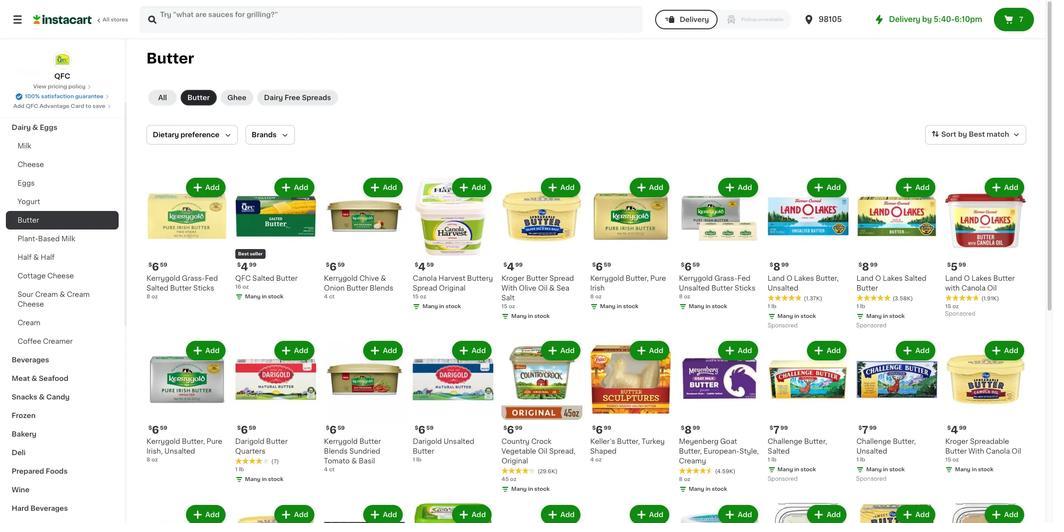 Task type: locate. For each thing, give the bounding box(es) containing it.
99 up olive
[[516, 262, 523, 268]]

challenge inside challenge butter, unsalted 1 lb
[[857, 438, 892, 445]]

oil
[[538, 285, 548, 292], [988, 285, 997, 292], [538, 448, 548, 455], [1012, 448, 1022, 455]]

land inside land o lakes butter with canola oil
[[946, 275, 963, 282]]

6 for kerrygold grass-fed unsalted butter sticks
[[685, 262, 692, 272]]

59 for kerrygold grass-fed unsalted butter sticks
[[693, 262, 700, 268]]

1 inside challenge butter, unsalted 1 lb
[[857, 457, 859, 462]]

1 horizontal spatial half
[[41, 254, 55, 261]]

1 vertical spatial milk
[[61, 235, 75, 242]]

oz inside qfc salted butter 16 oz
[[243, 284, 249, 290]]

butter, inside challenge butter, unsalted 1 lb
[[893, 438, 916, 445]]

o for with
[[964, 275, 970, 282]]

99 up keller's
[[604, 425, 612, 431]]

99 up challenge butter, unsalted 1 lb
[[870, 425, 877, 431]]

$ 6 59 for darigold unsalted butter
[[415, 425, 434, 435]]

1 vertical spatial ct
[[329, 467, 335, 472]]

0 vertical spatial cheese
[[18, 161, 44, 168]]

7 for challenge butter, salted
[[774, 425, 780, 435]]

1 horizontal spatial all
[[158, 94, 167, 101]]

1 horizontal spatial challenge
[[857, 438, 892, 445]]

100%
[[25, 94, 40, 99]]

butter inside darigold butter quarters
[[266, 438, 288, 445]]

butter, inside keller's butter, turkey shaped 4 oz
[[617, 438, 640, 445]]

sticks inside kerrygold grass-fed unsalted butter sticks 8 oz
[[735, 285, 756, 292]]

59 up irish, in the left of the page
[[160, 425, 167, 431]]

1 horizontal spatial qfc
[[54, 73, 70, 80]]

butter inside kerrygold butter blends sundried tomato & basil 4 ct
[[360, 438, 381, 445]]

qfc logo image
[[53, 51, 72, 69]]

0 horizontal spatial qfc
[[26, 104, 38, 109]]

1 horizontal spatial o
[[876, 275, 882, 282]]

2 o from the left
[[876, 275, 882, 282]]

2 horizontal spatial $ 8 99
[[859, 262, 878, 272]]

59 for kerrygold chive & onion butter blends
[[338, 262, 345, 268]]

99 for country crock vegetable oil spread, original
[[515, 425, 523, 431]]

& left basil
[[352, 457, 357, 464]]

lb inside challenge butter, salted 1 lb
[[772, 457, 777, 462]]

4 down tomato at the left of the page
[[324, 467, 328, 472]]

$ 5 99
[[948, 262, 967, 272]]

0 horizontal spatial spread
[[413, 285, 437, 292]]

6 up kerrygold grass-fed unsalted butter sticks 8 oz
[[685, 262, 692, 272]]

fed
[[205, 275, 218, 282], [738, 275, 751, 282]]

2 horizontal spatial canola
[[986, 448, 1011, 455]]

1 horizontal spatial pure
[[651, 275, 666, 282]]

0 horizontal spatial blends
[[324, 448, 348, 455]]

dietary preference button
[[147, 125, 238, 145]]

service type group
[[656, 10, 792, 29]]

$ up "onion"
[[326, 262, 330, 268]]

butter inside land o lakes salted butter
[[857, 285, 878, 292]]

1 vertical spatial kroger
[[946, 438, 969, 445]]

6 for darigold butter quarters
[[241, 425, 248, 435]]

1 horizontal spatial grass-
[[715, 275, 738, 282]]

butter inside kerrygold chive & onion butter blends 4 ct
[[347, 285, 368, 292]]

7
[[1020, 16, 1024, 23], [774, 425, 780, 435], [862, 425, 869, 435]]

lakes inside land o lakes salted butter
[[883, 275, 903, 282]]

0 horizontal spatial challenge
[[768, 438, 803, 445]]

6 up the darigold unsalted butter 1 lb
[[418, 425, 426, 435]]

$ for land o lakes salted butter
[[859, 262, 862, 268]]

satisfaction
[[41, 94, 74, 99]]

3 o from the left
[[964, 275, 970, 282]]

grass- inside kerrygold grass-fed salted butter sticks 8 oz
[[182, 275, 205, 282]]

kerrygold for salted
[[147, 275, 180, 282]]

99
[[249, 262, 257, 268], [782, 262, 789, 268], [871, 262, 878, 268], [516, 262, 523, 268], [959, 262, 967, 268], [604, 425, 612, 431], [693, 425, 700, 431], [781, 425, 788, 431], [870, 425, 877, 431], [515, 425, 523, 431], [960, 425, 967, 431]]

1 horizontal spatial original
[[502, 457, 528, 464]]

$ for challenge butter, salted
[[770, 425, 774, 431]]

all inside all stores link
[[103, 17, 110, 22]]

1 vertical spatial with
[[969, 448, 985, 455]]

ct
[[329, 294, 335, 299], [329, 467, 335, 472]]

unsalted inside challenge butter, unsalted 1 lb
[[857, 448, 888, 455]]

1 horizontal spatial spread
[[550, 275, 574, 282]]

1 land from the left
[[768, 275, 785, 282]]

1 horizontal spatial by
[[959, 131, 968, 138]]

6 for country crock vegetable oil spread, original
[[507, 425, 514, 435]]

land inside the land o lakes butter, unsalted
[[768, 275, 785, 282]]

unsalted
[[679, 285, 710, 292], [768, 285, 799, 292], [444, 438, 475, 445], [165, 448, 195, 455], [857, 448, 888, 455]]

2 grass- from the left
[[715, 275, 738, 282]]

$ up quarters
[[237, 425, 241, 431]]

99 for meyenberg goat butter, european-style, creamy
[[693, 425, 700, 431]]

1 $ 7 99 from the left
[[770, 425, 788, 435]]

2 horizontal spatial $ 4 99
[[948, 425, 967, 435]]

6 up irish, in the left of the page
[[152, 425, 159, 435]]

99 for land o lakes butter, unsalted
[[782, 262, 789, 268]]

1 horizontal spatial $ 8 99
[[770, 262, 789, 272]]

3 lakes from the left
[[972, 275, 992, 282]]

0 horizontal spatial eggs
[[18, 180, 35, 187]]

sticks for salted
[[193, 285, 214, 292]]

8 inside kerrygold grass-fed unsalted butter sticks 8 oz
[[679, 294, 683, 299]]

$ 6 59 up quarters
[[237, 425, 256, 435]]

$ for land o lakes butter with canola oil
[[948, 262, 951, 268]]

1 horizontal spatial 7
[[862, 425, 869, 435]]

59 for kerrygold butter, pure irish, unsalted
[[160, 425, 167, 431]]

in down the kroger butter spread with olive oil & sea salt 15 oz
[[528, 313, 533, 319]]

$ 6 99 for keller's butter, turkey shaped
[[593, 425, 612, 435]]

0 vertical spatial qfc
[[54, 73, 70, 80]]

$ for kerrygold butter, pure irish, unsalted
[[148, 425, 152, 431]]

kerrygold inside kerrygold butter, pure irish 8 oz
[[591, 275, 624, 282]]

Search field
[[141, 7, 642, 32]]

best inside 'field'
[[969, 131, 985, 138]]

prepared
[[12, 468, 44, 475]]

59 inside the $ 4 59
[[427, 262, 434, 268]]

irish
[[591, 285, 605, 292]]

(7)
[[271, 459, 279, 464]]

59 up darigold butter quarters
[[249, 425, 256, 431]]

0 horizontal spatial $ 8 99
[[681, 425, 700, 435]]

1 $ 6 99 from the left
[[593, 425, 612, 435]]

$ for kerrygold grass-fed unsalted butter sticks
[[681, 262, 685, 268]]

many in stock down "kroger spreadable butter with canola oil 15 oz"
[[956, 467, 994, 472]]

darigold inside the darigold unsalted butter 1 lb
[[413, 438, 442, 445]]

dairy for dairy & eggs
[[12, 124, 31, 131]]

butter inside qfc salted butter 16 oz
[[276, 275, 298, 282]]

grass- inside kerrygold grass-fed unsalted butter sticks 8 oz
[[715, 275, 738, 282]]

o inside land o lakes butter with canola oil
[[964, 275, 970, 282]]

meyenberg
[[679, 438, 719, 445]]

1 vertical spatial canola
[[962, 285, 986, 292]]

canola up (1.91k)
[[962, 285, 986, 292]]

2 half from the left
[[41, 254, 55, 261]]

ct down tomato at the left of the page
[[329, 467, 335, 472]]

meat
[[12, 375, 30, 382]]

0 vertical spatial dairy
[[264, 94, 283, 101]]

cottage cheese link
[[6, 267, 119, 285]]

7 inside button
[[1020, 16, 1024, 23]]

many down 8 oz
[[689, 486, 705, 492]]

0 horizontal spatial $ 4 99
[[237, 262, 257, 272]]

$ for challenge butter, unsalted
[[859, 425, 862, 431]]

1 horizontal spatial delivery
[[889, 16, 921, 23]]

$ inside the $ 4 59
[[415, 262, 418, 268]]

1 horizontal spatial 1 lb
[[768, 304, 777, 309]]

2 ct from the top
[[329, 467, 335, 472]]

1 horizontal spatial milk
[[61, 235, 75, 242]]

1 horizontal spatial kroger
[[946, 438, 969, 445]]

by left 5:40-
[[923, 16, 932, 23]]

qfc inside "link"
[[54, 73, 70, 80]]

spread inside the kroger butter spread with olive oil & sea salt 15 oz
[[550, 275, 574, 282]]

all stores
[[103, 17, 128, 22]]

sponsored badge image down 15 oz
[[946, 311, 975, 317]]

1 vertical spatial eggs
[[18, 180, 35, 187]]

spread,
[[549, 448, 576, 455]]

butter link
[[181, 90, 217, 106], [6, 211, 119, 230]]

sticks
[[193, 285, 214, 292], [735, 285, 756, 292]]

2 vertical spatial canola
[[986, 448, 1011, 455]]

99 for kroger butter spread with olive oil & sea salt
[[516, 262, 523, 268]]

$ for qfc salted butter
[[237, 262, 241, 268]]

crock
[[532, 438, 552, 445]]

prepared foods
[[12, 468, 68, 475]]

0 vertical spatial original
[[439, 285, 466, 292]]

free
[[285, 94, 300, 101]]

1 vertical spatial butter link
[[6, 211, 119, 230]]

6 up tomato at the left of the page
[[330, 425, 337, 435]]

coffee creamer
[[18, 338, 73, 345]]

challenge
[[768, 438, 803, 445], [857, 438, 892, 445]]

delivery inside button
[[680, 16, 709, 23]]

kroger inside "kroger spreadable butter with canola oil 15 oz"
[[946, 438, 969, 445]]

best
[[969, 131, 985, 138], [238, 251, 249, 256]]

1
[[768, 304, 770, 309], [857, 304, 859, 309], [413, 457, 415, 462], [768, 457, 770, 462], [857, 457, 859, 462], [235, 467, 238, 472]]

many in stock down challenge butter, unsalted 1 lb
[[867, 467, 905, 472]]

turkey
[[642, 438, 665, 445]]

1 vertical spatial original
[[502, 457, 528, 464]]

1 vertical spatial by
[[959, 131, 968, 138]]

beverages down coffee
[[12, 357, 49, 363]]

1 inside challenge butter, salted 1 lb
[[768, 457, 770, 462]]

99 up meyenberg
[[693, 425, 700, 431]]

$ 4 99 down best seller at left top
[[237, 262, 257, 272]]

$ 7 99 for challenge butter, unsalted
[[859, 425, 877, 435]]

with
[[946, 285, 960, 292]]

15 inside the kroger butter spread with olive oil & sea salt 15 oz
[[502, 304, 508, 309]]

0 horizontal spatial $ 7 99
[[770, 425, 788, 435]]

0 vertical spatial beverages
[[12, 357, 49, 363]]

0 vertical spatial eggs
[[40, 124, 57, 131]]

1 vertical spatial best
[[238, 251, 249, 256]]

5
[[951, 262, 958, 272]]

many in stock down kerrygold butter, pure irish 8 oz at the right bottom
[[600, 304, 639, 309]]

59 up irish
[[604, 262, 611, 268]]

2 darigold from the left
[[413, 438, 442, 445]]

cream
[[35, 291, 58, 298], [67, 291, 90, 298], [18, 319, 40, 326]]

land for land o lakes salted butter
[[857, 275, 874, 282]]

foods
[[46, 468, 68, 475]]

milk right based
[[61, 235, 75, 242]]

1 sticks from the left
[[193, 285, 214, 292]]

deli
[[12, 449, 26, 456]]

stock down (3.58k)
[[890, 313, 905, 319]]

stock down (1.37k) at the bottom of the page
[[801, 313, 816, 319]]

by
[[923, 16, 932, 23], [959, 131, 968, 138]]

lists
[[27, 34, 44, 41]]

butter, inside the land o lakes butter, unsalted
[[816, 275, 839, 282]]

2 fed from the left
[[738, 275, 751, 282]]

0 vertical spatial by
[[923, 16, 932, 23]]

59 up kerrygold grass-fed unsalted butter sticks 8 oz
[[693, 262, 700, 268]]

deli link
[[6, 444, 119, 462]]

3 land from the left
[[946, 275, 963, 282]]

with inside "kroger spreadable butter with canola oil 15 oz"
[[969, 448, 985, 455]]

0 vertical spatial pure
[[651, 275, 666, 282]]

snacks & candy link
[[6, 388, 119, 406]]

half down the "plant-"
[[18, 254, 32, 261]]

kerrygold
[[147, 275, 180, 282], [324, 275, 358, 282], [591, 275, 624, 282], [679, 275, 713, 282], [147, 438, 180, 445], [324, 438, 358, 445]]

lb
[[772, 304, 777, 309], [861, 304, 866, 309], [417, 457, 422, 462], [772, 457, 777, 462], [861, 457, 866, 462], [239, 467, 244, 472]]

kerrygold inside kerrygold grass-fed unsalted butter sticks 8 oz
[[679, 275, 713, 282]]

$ for kroger spreadable butter with canola oil
[[948, 425, 951, 431]]

1 vertical spatial qfc
[[26, 104, 38, 109]]

original inside country crock vegetable oil spread, original
[[502, 457, 528, 464]]

1 horizontal spatial blends
[[370, 285, 394, 292]]

$ 6 59 up kerrygold butter blends sundried tomato & basil 4 ct
[[326, 425, 345, 435]]

1 horizontal spatial lakes
[[883, 275, 903, 282]]

1 horizontal spatial dairy
[[264, 94, 283, 101]]

goat
[[721, 438, 738, 445]]

kerrygold grass-fed salted butter sticks 8 oz
[[147, 275, 218, 299]]

45
[[502, 477, 509, 482]]

lakes inside land o lakes butter with canola oil
[[972, 275, 992, 282]]

0 horizontal spatial all
[[103, 17, 110, 22]]

59 up the darigold unsalted butter 1 lb
[[427, 425, 434, 431]]

lists link
[[6, 27, 119, 47]]

to
[[86, 104, 91, 109]]

$ up with
[[948, 262, 951, 268]]

1 grass- from the left
[[182, 275, 205, 282]]

2 horizontal spatial o
[[964, 275, 970, 282]]

0 horizontal spatial land
[[768, 275, 785, 282]]

1 vertical spatial dairy
[[12, 124, 31, 131]]

0 horizontal spatial kroger
[[502, 275, 525, 282]]

all inside all link
[[158, 94, 167, 101]]

2 sticks from the left
[[735, 285, 756, 292]]

$ 4 99 up "kroger spreadable butter with canola oil 15 oz"
[[948, 425, 967, 435]]

by inside delivery by 5:40-6:10pm link
[[923, 16, 932, 23]]

& inside kerrygold butter blends sundried tomato & basil 4 ct
[[352, 457, 357, 464]]

(1.37k)
[[804, 296, 823, 301]]

4
[[241, 262, 248, 272], [418, 262, 426, 272], [507, 262, 515, 272], [324, 294, 328, 299], [951, 425, 959, 435], [591, 457, 594, 462], [324, 467, 328, 472]]

original inside canola harvest buttery spread original 15 oz
[[439, 285, 466, 292]]

ghee
[[227, 94, 247, 101]]

butter, for keller's butter, turkey shaped 4 oz
[[617, 438, 640, 445]]

2 horizontal spatial land
[[946, 275, 963, 282]]

oil inside the kroger butter spread with olive oil & sea salt 15 oz
[[538, 285, 548, 292]]

2 land from the left
[[857, 275, 874, 282]]

$ up irish, in the left of the page
[[148, 425, 152, 431]]

challenge for salted
[[768, 438, 803, 445]]

0 vertical spatial canola
[[413, 275, 437, 282]]

$ up country
[[504, 425, 507, 431]]

0 vertical spatial spread
[[550, 275, 574, 282]]

dietary
[[153, 131, 179, 138]]

$ 8 99
[[770, 262, 789, 272], [859, 262, 878, 272], [681, 425, 700, 435]]

sticks for unsalted
[[735, 285, 756, 292]]

oz
[[243, 284, 249, 290], [152, 294, 158, 299], [420, 294, 427, 299], [596, 294, 602, 299], [684, 294, 691, 299], [509, 304, 515, 309], [953, 304, 959, 309], [152, 457, 158, 462], [596, 457, 602, 462], [953, 457, 959, 462], [684, 477, 691, 482], [510, 477, 517, 482]]

1 fed from the left
[[205, 275, 218, 282]]

$ for kerrygold butter blends sundried tomato & basil
[[326, 425, 330, 431]]

45 oz
[[502, 477, 517, 482]]

$ up the darigold unsalted butter 1 lb
[[415, 425, 418, 431]]

with
[[502, 285, 517, 292], [969, 448, 985, 455]]

qfc for qfc salted butter 16 oz
[[235, 275, 251, 282]]

all up dietary
[[158, 94, 167, 101]]

$ for darigold unsalted butter
[[415, 425, 418, 431]]

$ 8 99 for land o lakes butter, unsalted
[[770, 262, 789, 272]]

98105 button
[[804, 6, 862, 33]]

$ for kerrygold chive & onion butter blends
[[326, 262, 330, 268]]

$ up land o lakes salted butter
[[859, 262, 862, 268]]

1 horizontal spatial best
[[969, 131, 985, 138]]

stock down canola harvest buttery spread original 15 oz on the left bottom of page
[[446, 304, 461, 309]]

product group
[[147, 176, 228, 301], [235, 176, 316, 303], [324, 176, 405, 301], [413, 176, 494, 313], [502, 176, 583, 322], [591, 176, 672, 313], [679, 176, 760, 313], [768, 176, 849, 331], [857, 176, 938, 331], [946, 176, 1027, 319], [147, 339, 228, 464], [235, 339, 316, 485], [324, 339, 405, 474], [413, 339, 494, 464], [502, 339, 583, 495], [591, 339, 672, 464], [679, 339, 760, 495], [768, 339, 849, 484], [857, 339, 938, 484], [946, 339, 1027, 476], [147, 503, 228, 523], [235, 503, 316, 523], [324, 503, 405, 523], [413, 503, 494, 523], [502, 503, 583, 523], [591, 503, 672, 523], [679, 503, 760, 523], [768, 503, 849, 523], [857, 503, 938, 523], [946, 503, 1027, 523]]

6 up kerrygold grass-fed salted butter sticks 8 oz
[[152, 262, 159, 272]]

& inside the kroger butter spread with olive oil & sea salt 15 oz
[[550, 285, 555, 292]]

0 horizontal spatial canola
[[413, 275, 437, 282]]

lb inside challenge butter, unsalted 1 lb
[[861, 457, 866, 462]]

0 horizontal spatial best
[[238, 251, 249, 256]]

1 horizontal spatial eggs
[[40, 124, 57, 131]]

$ for land o lakes butter, unsalted
[[770, 262, 774, 268]]

qfc down 100%
[[26, 104, 38, 109]]

pure inside 'kerrygold butter, pure irish, unsalted 8 oz'
[[207, 438, 222, 445]]

delivery for delivery by 5:40-6:10pm
[[889, 16, 921, 23]]

oil inside country crock vegetable oil spread, original
[[538, 448, 548, 455]]

1 horizontal spatial fed
[[738, 275, 751, 282]]

$ 6 59 for kerrygold butter blends sundried tomato & basil
[[326, 425, 345, 435]]

challenge inside challenge butter, salted 1 lb
[[768, 438, 803, 445]]

0 horizontal spatial darigold
[[235, 438, 265, 445]]

canola
[[413, 275, 437, 282], [962, 285, 986, 292], [986, 448, 1011, 455]]

$ 4 99 for salted
[[237, 262, 257, 272]]

& left sea
[[550, 285, 555, 292]]

half
[[18, 254, 32, 261], [41, 254, 55, 261]]

0 horizontal spatial o
[[787, 275, 793, 282]]

1 o from the left
[[787, 275, 793, 282]]

creamer
[[43, 338, 73, 345]]

kerrygold inside 'kerrygold butter, pure irish, unsalted 8 oz'
[[147, 438, 180, 445]]

$ 6 59 for darigold butter quarters
[[237, 425, 256, 435]]

0 horizontal spatial $ 6 99
[[504, 425, 523, 435]]

99 right 5
[[959, 262, 967, 268]]

lb inside the darigold unsalted butter 1 lb
[[417, 457, 422, 462]]

2 horizontal spatial 7
[[1020, 16, 1024, 23]]

6 for kerrygold butter, pure irish, unsalted
[[152, 425, 159, 435]]

1 darigold from the left
[[235, 438, 265, 445]]

99 up the land o lakes butter, unsalted
[[782, 262, 789, 268]]

sponsored badge image down land o lakes salted butter
[[857, 323, 886, 329]]

$ 4 99
[[237, 262, 257, 272], [504, 262, 523, 272], [948, 425, 967, 435]]

0 horizontal spatial by
[[923, 16, 932, 23]]

$ for keller's butter, turkey shaped
[[593, 425, 596, 431]]

many in stock down 45 oz
[[512, 486, 550, 492]]

canola down spreadable
[[986, 448, 1011, 455]]

oil inside land o lakes butter with canola oil
[[988, 285, 997, 292]]

0 horizontal spatial with
[[502, 285, 517, 292]]

stores
[[111, 17, 128, 22]]

8 oz
[[679, 477, 691, 482]]

1 challenge from the left
[[768, 438, 803, 445]]

$ for meyenberg goat butter, european-style, creamy
[[681, 425, 685, 431]]

59 up canola harvest buttery spread original 15 oz on the left bottom of page
[[427, 262, 434, 268]]

0 horizontal spatial original
[[439, 285, 466, 292]]

(29.6k)
[[538, 469, 558, 474]]

eggs link
[[6, 174, 119, 192]]

59 for kerrygold butter, pure irish
[[604, 262, 611, 268]]

$ up kerrygold grass-fed unsalted butter sticks 8 oz
[[681, 262, 685, 268]]

1 vertical spatial spread
[[413, 285, 437, 292]]

delivery
[[889, 16, 921, 23], [680, 16, 709, 23]]

2 horizontal spatial qfc
[[235, 275, 251, 282]]

many down kerrygold grass-fed unsalted butter sticks 8 oz
[[689, 304, 705, 309]]

qfc
[[54, 73, 70, 80], [26, 104, 38, 109], [235, 275, 251, 282]]

sponsored badge image for with
[[946, 311, 975, 317]]

yogurt link
[[6, 192, 119, 211]]

thanksgiving link
[[6, 81, 119, 100]]

kerrygold for unsalted
[[679, 275, 713, 282]]

original
[[439, 285, 466, 292], [502, 457, 528, 464]]

0 vertical spatial all
[[103, 17, 110, 22]]

2 lakes from the left
[[883, 275, 903, 282]]

land inside land o lakes salted butter
[[857, 275, 874, 282]]

oz inside "kroger spreadable butter with canola oil 15 oz"
[[953, 457, 959, 462]]

beverages down wine link
[[31, 505, 68, 512]]

bakery
[[12, 431, 36, 438]]

spread inside canola harvest buttery spread original 15 oz
[[413, 285, 437, 292]]

sea
[[557, 285, 570, 292]]

butter, inside challenge butter, salted 1 lb
[[805, 438, 827, 445]]

1 ct from the top
[[329, 294, 335, 299]]

1 horizontal spatial canola
[[962, 285, 986, 292]]

$ 6 99
[[593, 425, 612, 435], [504, 425, 523, 435]]

0 horizontal spatial 7
[[774, 425, 780, 435]]

0 horizontal spatial pure
[[207, 438, 222, 445]]

recipes
[[12, 68, 40, 75]]

butter,
[[626, 275, 649, 282], [816, 275, 839, 282], [182, 438, 205, 445], [617, 438, 640, 445], [805, 438, 827, 445], [893, 438, 916, 445], [679, 448, 702, 455]]

policy
[[68, 84, 86, 89]]

1 lakes from the left
[[795, 275, 814, 282]]

1 vertical spatial blends
[[324, 448, 348, 455]]

0 vertical spatial butter link
[[181, 90, 217, 106]]

fed inside kerrygold grass-fed salted butter sticks 8 oz
[[205, 275, 218, 282]]

$ 6 59 up "onion"
[[326, 262, 345, 272]]

quarters
[[235, 448, 266, 455]]

1 vertical spatial pure
[[207, 438, 222, 445]]

$ for darigold butter quarters
[[237, 425, 241, 431]]

in down qfc salted butter 16 oz
[[262, 294, 267, 299]]

preference
[[181, 131, 220, 138]]

Best match Sort by field
[[926, 125, 1027, 145]]

1 horizontal spatial darigold
[[413, 438, 442, 445]]

$ 6 59 up irish
[[593, 262, 611, 272]]

ct down "onion"
[[329, 294, 335, 299]]

butter, inside kerrygold butter, pure irish 8 oz
[[626, 275, 649, 282]]

2 vertical spatial qfc
[[235, 275, 251, 282]]

dairy for dairy free spreads
[[264, 94, 283, 101]]

o for unsalted
[[787, 275, 793, 282]]

unsalted inside kerrygold grass-fed unsalted butter sticks 8 oz
[[679, 285, 710, 292]]

cheese up eggs link
[[18, 161, 44, 168]]

cream link
[[6, 314, 119, 332]]

1 horizontal spatial butter link
[[181, 90, 217, 106]]

0 vertical spatial ct
[[329, 294, 335, 299]]

0 horizontal spatial fed
[[205, 275, 218, 282]]

butter link right all link
[[181, 90, 217, 106]]

6 up quarters
[[241, 425, 248, 435]]

produce link
[[6, 100, 119, 118]]

15
[[413, 294, 419, 299], [502, 304, 508, 309], [946, 304, 952, 309], [946, 457, 952, 462]]

$ for canola harvest buttery spread original
[[415, 262, 418, 268]]

fed inside kerrygold grass-fed unsalted butter sticks 8 oz
[[738, 275, 751, 282]]

grass- for salted
[[182, 275, 205, 282]]

sort
[[942, 131, 957, 138]]

lakes up (1.91k)
[[972, 275, 992, 282]]

by right "sort"
[[959, 131, 968, 138]]

by inside best match sort by 'field'
[[959, 131, 968, 138]]

spread
[[550, 275, 574, 282], [413, 285, 437, 292]]

with for olive
[[502, 285, 517, 292]]

$ up canola harvest buttery spread original 15 oz on the left bottom of page
[[415, 262, 418, 268]]

eggs up yogurt
[[18, 180, 35, 187]]

canola inside canola harvest buttery spread original 15 oz
[[413, 275, 437, 282]]

$ down best seller at left top
[[237, 262, 241, 268]]

salted inside kerrygold grass-fed salted butter sticks 8 oz
[[147, 285, 168, 292]]

many in stock down kerrygold grass-fed unsalted butter sticks 8 oz
[[689, 304, 728, 309]]

1 lb down land o lakes salted butter
[[857, 304, 866, 309]]

100% satisfaction guarantee
[[25, 94, 103, 99]]

$ up tomato at the left of the page
[[326, 425, 330, 431]]

kroger inside the kroger butter spread with olive oil & sea salt 15 oz
[[502, 275, 525, 282]]

in down kerrygold butter, pure irish 8 oz at the right bottom
[[617, 304, 622, 309]]

0 horizontal spatial grass-
[[182, 275, 205, 282]]

$ for kerrygold grass-fed salted butter sticks
[[148, 262, 152, 268]]

sponsored badge image
[[946, 311, 975, 317], [768, 323, 798, 329], [857, 323, 886, 329], [768, 476, 798, 482], [857, 476, 886, 482]]

unsalted inside the darigold unsalted butter 1 lb
[[444, 438, 475, 445]]

0 horizontal spatial milk
[[18, 143, 31, 149]]

with down spreadable
[[969, 448, 985, 455]]

1 horizontal spatial $ 4 99
[[504, 262, 523, 272]]

milk link
[[6, 137, 119, 155]]

kerrygold inside kerrygold grass-fed salted butter sticks 8 oz
[[147, 275, 180, 282]]

lakes inside the land o lakes butter, unsalted
[[795, 275, 814, 282]]

0 vertical spatial blends
[[370, 285, 394, 292]]

1 horizontal spatial with
[[969, 448, 985, 455]]

land
[[768, 275, 785, 282], [857, 275, 874, 282], [946, 275, 963, 282]]

6
[[152, 262, 159, 272], [330, 262, 337, 272], [596, 262, 603, 272], [685, 262, 692, 272], [152, 425, 159, 435], [241, 425, 248, 435], [330, 425, 337, 435], [418, 425, 426, 435], [596, 425, 603, 435], [507, 425, 514, 435]]

99 up "kroger spreadable butter with canola oil 15 oz"
[[960, 425, 967, 431]]

2 vertical spatial cheese
[[18, 301, 44, 308]]

with up salt at left bottom
[[502, 285, 517, 292]]

in
[[262, 294, 267, 299], [439, 304, 444, 309], [617, 304, 622, 309], [706, 304, 711, 309], [795, 313, 800, 319], [883, 313, 888, 319], [528, 313, 533, 319], [795, 467, 800, 472], [883, 467, 888, 472], [972, 467, 977, 472], [262, 477, 267, 482], [706, 486, 711, 492], [528, 486, 533, 492]]

2 challenge from the left
[[857, 438, 892, 445]]

qfc up view pricing policy link
[[54, 73, 70, 80]]

$ 7 99 up challenge butter, unsalted 1 lb
[[859, 425, 877, 435]]

original down vegetable
[[502, 457, 528, 464]]

2 $ 7 99 from the left
[[859, 425, 877, 435]]

$ up irish
[[593, 262, 596, 268]]

pure
[[651, 275, 666, 282], [207, 438, 222, 445]]

o inside the land o lakes butter, unsalted
[[787, 275, 793, 282]]

0 horizontal spatial lakes
[[795, 275, 814, 282]]

pure inside kerrygold butter, pure irish 8 oz
[[651, 275, 666, 282]]

blends down chive at the left bottom
[[370, 285, 394, 292]]

1 horizontal spatial land
[[857, 275, 874, 282]]

view pricing policy
[[33, 84, 86, 89]]

butter, for challenge butter, salted 1 lb
[[805, 438, 827, 445]]

1 lb down the land o lakes butter, unsalted
[[768, 304, 777, 309]]

2 horizontal spatial lakes
[[972, 275, 992, 282]]

kerrygold for irish,
[[147, 438, 180, 445]]

$ inside $ 5 99
[[948, 262, 951, 268]]

cheese inside sour cream & cream cheese
[[18, 301, 44, 308]]

99 for qfc salted butter
[[249, 262, 257, 268]]

8
[[774, 262, 781, 272], [862, 262, 870, 272], [147, 294, 150, 299], [591, 294, 594, 299], [679, 294, 683, 299], [685, 425, 692, 435], [147, 457, 150, 462], [679, 477, 683, 482]]

0 vertical spatial with
[[502, 285, 517, 292]]

kroger left spreadable
[[946, 438, 969, 445]]

all for all stores
[[103, 17, 110, 22]]

59 up kerrygold butter blends sundried tomato & basil 4 ct
[[338, 425, 345, 431]]

2 horizontal spatial 1 lb
[[857, 304, 866, 309]]

0 horizontal spatial dairy
[[12, 124, 31, 131]]

oil inside "kroger spreadable butter with canola oil 15 oz"
[[1012, 448, 1022, 455]]

2 $ 6 99 from the left
[[504, 425, 523, 435]]

kerrygold for sundried
[[324, 438, 358, 445]]

99 inside $ 5 99
[[959, 262, 967, 268]]

None search field
[[140, 6, 643, 33]]

1 horizontal spatial $ 7 99
[[859, 425, 877, 435]]



Task type: vqa. For each thing, say whether or not it's contained in the screenshot.


Task type: describe. For each thing, give the bounding box(es) containing it.
sour
[[18, 291, 33, 298]]

fed for salted
[[205, 275, 218, 282]]

best seller
[[238, 251, 263, 256]]

8 inside kerrygold grass-fed salted butter sticks 8 oz
[[147, 294, 150, 299]]

ghee link
[[221, 90, 253, 106]]

land o lakes butter with canola oil
[[946, 275, 1015, 292]]

vegetable
[[502, 448, 537, 455]]

4 inside keller's butter, turkey shaped 4 oz
[[591, 457, 594, 462]]

99 for keller's butter, turkey shaped
[[604, 425, 612, 431]]

sour cream & cream cheese
[[18, 291, 90, 308]]

sponsored badge image down challenge butter, unsalted 1 lb
[[857, 476, 886, 482]]

many down challenge butter, unsalted 1 lb
[[867, 467, 882, 472]]

59 for darigold butter quarters
[[249, 425, 256, 431]]

butter inside the kroger butter spread with olive oil & sea salt 15 oz
[[527, 275, 548, 282]]

by for sort
[[959, 131, 968, 138]]

stock down kerrygold grass-fed unsalted butter sticks 8 oz
[[712, 304, 728, 309]]

1 vertical spatial cheese
[[47, 273, 74, 279]]

lakes for salted
[[883, 275, 903, 282]]

irish,
[[147, 448, 163, 455]]

$ 8 99 for land o lakes salted butter
[[859, 262, 878, 272]]

salted inside challenge butter, salted 1 lb
[[768, 448, 790, 455]]

snacks
[[12, 394, 37, 401]]

in down kerrygold grass-fed unsalted butter sticks 8 oz
[[706, 304, 711, 309]]

& right meat
[[31, 375, 37, 382]]

cream down the cottage cheese link on the left bottom
[[67, 291, 90, 298]]

in down country crock vegetable oil spread, original
[[528, 486, 533, 492]]

hard beverages
[[12, 505, 68, 512]]

99 for kroger spreadable butter with canola oil
[[960, 425, 967, 431]]

sponsored badge image down challenge butter, salted 1 lb
[[768, 476, 798, 482]]

seller
[[250, 251, 263, 256]]

canola inside land o lakes butter with canola oil
[[962, 285, 986, 292]]

butter, for kerrygold butter, pure irish, unsalted 8 oz
[[182, 438, 205, 445]]

4 inside kerrygold chive & onion butter blends 4 ct
[[324, 294, 328, 299]]

darigold for quarters
[[235, 438, 265, 445]]

1 lb for butter
[[857, 304, 866, 309]]

butter, for challenge butter, unsalted 1 lb
[[893, 438, 916, 445]]

canola harvest buttery spread original 15 oz
[[413, 275, 493, 299]]

sour cream & cream cheese link
[[6, 285, 119, 314]]

4 up canola harvest buttery spread original 15 oz on the left bottom of page
[[418, 262, 426, 272]]

product group containing 5
[[946, 176, 1027, 319]]

spreadable
[[971, 438, 1010, 445]]

pricing
[[48, 84, 67, 89]]

0 horizontal spatial 1 lb
[[235, 467, 244, 472]]

many down canola harvest buttery spread original 15 oz on the left bottom of page
[[423, 304, 438, 309]]

many down irish
[[600, 304, 616, 309]]

many down qfc salted butter 16 oz
[[245, 294, 261, 299]]

many in stock down the kroger butter spread with olive oil & sea salt 15 oz
[[512, 313, 550, 319]]

salted inside land o lakes salted butter
[[905, 275, 927, 282]]

oz inside the kroger butter spread with olive oil & sea salt 15 oz
[[509, 304, 515, 309]]

challenge butter, unsalted 1 lb
[[857, 438, 916, 462]]

hard beverages link
[[6, 499, 119, 518]]

cottage cheese
[[18, 273, 74, 279]]

1 lb for unsalted
[[768, 304, 777, 309]]

butter inside kerrygold grass-fed unsalted butter sticks 8 oz
[[712, 285, 733, 292]]

bakery link
[[6, 425, 119, 444]]

dietary preference
[[153, 131, 220, 138]]

& down produce at left
[[32, 124, 38, 131]]

$ for country crock vegetable oil spread, original
[[504, 425, 507, 431]]

in down "kroger spreadable butter with canola oil 15 oz"
[[972, 467, 977, 472]]

butter inside the darigold unsalted butter 1 lb
[[413, 448, 434, 455]]

frozen
[[12, 412, 36, 419]]

99 for land o lakes salted butter
[[871, 262, 878, 268]]

$ 4 99 for spreadable
[[948, 425, 967, 435]]

stock down qfc salted butter 16 oz
[[268, 294, 284, 299]]

with for canola
[[969, 448, 985, 455]]

wine
[[12, 487, 29, 493]]

thanksgiving
[[12, 87, 59, 94]]

darigold unsalted butter 1 lb
[[413, 438, 475, 462]]

6 for kerrygold chive & onion butter blends
[[330, 262, 337, 272]]

4 inside kerrygold butter blends sundried tomato & basil 4 ct
[[324, 467, 328, 472]]

99 for challenge butter, salted
[[781, 425, 788, 431]]

sponsored badge image for unsalted
[[768, 323, 798, 329]]

$ 6 59 for kerrygold grass-fed unsalted butter sticks
[[681, 262, 700, 272]]

many down salt at left bottom
[[512, 313, 527, 319]]

6 for darigold unsalted butter
[[418, 425, 426, 435]]

butter, for kerrygold butter, pure irish 8 oz
[[626, 275, 649, 282]]

view
[[33, 84, 46, 89]]

kerrygold butter, pure irish 8 oz
[[591, 275, 666, 299]]

59 for darigold unsalted butter
[[427, 425, 434, 431]]

many in stock down (1.37k) at the bottom of the page
[[778, 313, 816, 319]]

canola inside "kroger spreadable butter with canola oil 15 oz"
[[986, 448, 1011, 455]]

ct inside kerrygold chive & onion butter blends 4 ct
[[329, 294, 335, 299]]

6 for kerrygold grass-fed salted butter sticks
[[152, 262, 159, 272]]

99 for challenge butter, unsalted
[[870, 425, 877, 431]]

many in stock down (3.58k)
[[867, 313, 905, 319]]

instacart logo image
[[33, 14, 92, 25]]

keller's butter, turkey shaped 4 oz
[[591, 438, 665, 462]]

many down the land o lakes butter, unsalted
[[778, 313, 793, 319]]

blends inside kerrygold chive & onion butter blends 4 ct
[[370, 285, 394, 292]]

best for best seller
[[238, 251, 249, 256]]

oz inside keller's butter, turkey shaped 4 oz
[[596, 457, 602, 462]]

$ for kroger butter spread with olive oil & sea salt
[[504, 262, 507, 268]]

qfc salted butter 16 oz
[[235, 275, 298, 290]]

based
[[38, 235, 60, 242]]

olive
[[519, 285, 537, 292]]

brands
[[252, 131, 277, 138]]

dairy & eggs
[[12, 124, 57, 131]]

kroger for kroger spreadable butter with canola oil
[[946, 438, 969, 445]]

8 inside 'kerrygold butter, pure irish, unsalted 8 oz'
[[147, 457, 150, 462]]

many down land o lakes salted butter
[[867, 313, 882, 319]]

4 down best seller at left top
[[241, 262, 248, 272]]

land for land o lakes butter, unsalted
[[768, 275, 785, 282]]

grass- for unsalted
[[715, 275, 738, 282]]

many in stock down the '(4.59k)'
[[689, 486, 728, 492]]

$ 4 99 for butter
[[504, 262, 523, 272]]

meat & seafood
[[12, 375, 68, 382]]

many in stock down qfc salted butter 16 oz
[[245, 294, 284, 299]]

lakes for butter
[[972, 275, 992, 282]]

5:40-
[[934, 16, 955, 23]]

sponsored badge image for butter
[[857, 323, 886, 329]]

cream up coffee
[[18, 319, 40, 326]]

4 up "kroger spreadable butter with canola oil 15 oz"
[[951, 425, 959, 435]]

59 for kerrygold butter blends sundried tomato & basil
[[338, 425, 345, 431]]

onion
[[324, 285, 345, 292]]

oz inside 'kerrygold butter, pure irish, unsalted 8 oz'
[[152, 457, 158, 462]]

qfc for qfc
[[54, 73, 70, 80]]

plant-based milk
[[18, 235, 75, 242]]

cream down cottage cheese at bottom left
[[35, 291, 58, 298]]

many in stock down canola harvest buttery spread original 15 oz on the left bottom of page
[[423, 304, 461, 309]]

match
[[987, 131, 1010, 138]]

add qfc advantage card to save link
[[13, 103, 111, 110]]

kroger spreadable butter with canola oil 15 oz
[[946, 438, 1022, 462]]

stock down challenge butter, unsalted 1 lb
[[890, 467, 905, 472]]

country
[[502, 438, 530, 445]]

ct inside kerrygold butter blends sundried tomato & basil 4 ct
[[329, 467, 335, 472]]

in down the creamy
[[706, 486, 711, 492]]

& up cottage
[[33, 254, 39, 261]]

sundried
[[350, 448, 380, 455]]

$ 6 99 for country crock vegetable oil spread, original
[[504, 425, 523, 435]]

in down challenge butter, salted 1 lb
[[795, 467, 800, 472]]

8 inside kerrygold butter, pure irish 8 oz
[[591, 294, 594, 299]]

$ 4 59
[[415, 262, 434, 272]]

15 inside "kroger spreadable butter with canola oil 15 oz"
[[946, 457, 952, 462]]

stock down kerrygold butter, pure irish 8 oz at the right bottom
[[623, 304, 639, 309]]

fed for unsalted
[[738, 275, 751, 282]]

pure for 8
[[651, 275, 666, 282]]

(4.59k)
[[715, 469, 736, 474]]

challenge butter, salted 1 lb
[[768, 438, 827, 462]]

advantage
[[40, 104, 69, 109]]

chive
[[360, 275, 379, 282]]

unsalted inside the land o lakes butter, unsalted
[[768, 285, 799, 292]]

butter inside land o lakes butter with canola oil
[[994, 275, 1015, 282]]

stock down (7)
[[268, 477, 284, 482]]

6 for kerrygold butter, pure irish
[[596, 262, 603, 272]]

land for land o lakes butter with canola oil
[[946, 275, 963, 282]]

100% satisfaction guarantee button
[[15, 91, 109, 101]]

7 button
[[995, 8, 1035, 31]]

half & half
[[18, 254, 55, 261]]

plant-
[[18, 235, 38, 242]]

stock down the '(4.59k)'
[[712, 486, 728, 492]]

darigold for butter
[[413, 438, 442, 445]]

tomato
[[324, 457, 350, 464]]

oz inside kerrygold grass-fed salted butter sticks 8 oz
[[152, 294, 158, 299]]

all link
[[148, 90, 177, 106]]

cheese link
[[6, 155, 119, 174]]

butter, inside meyenberg goat butter, european-style, creamy
[[679, 448, 702, 455]]

& left candy
[[39, 394, 45, 401]]

1 inside the darigold unsalted butter 1 lb
[[413, 457, 415, 462]]

7 for challenge butter, unsalted
[[862, 425, 869, 435]]

beverages link
[[6, 351, 119, 369]]

(1.91k)
[[982, 296, 1000, 301]]

16
[[235, 284, 241, 290]]

(3.58k)
[[893, 296, 913, 301]]

snacks & candy
[[12, 394, 70, 401]]

$ for kerrygold butter, pure irish
[[593, 262, 596, 268]]

& inside sour cream & cream cheese
[[60, 291, 65, 298]]

view pricing policy link
[[33, 83, 91, 91]]

in down canola harvest buttery spread original 15 oz on the left bottom of page
[[439, 304, 444, 309]]

in down challenge butter, unsalted 1 lb
[[883, 467, 888, 472]]

6:10pm
[[955, 16, 983, 23]]

99 for land o lakes butter with canola oil
[[959, 262, 967, 268]]

oz inside canola harvest buttery spread original 15 oz
[[420, 294, 427, 299]]

blends inside kerrygold butter blends sundried tomato & basil 4 ct
[[324, 448, 348, 455]]

salted inside qfc salted butter 16 oz
[[253, 275, 274, 282]]

shaped
[[591, 448, 617, 455]]

0 vertical spatial milk
[[18, 143, 31, 149]]

1 vertical spatial beverages
[[31, 505, 68, 512]]

many in stock down challenge butter, salted 1 lb
[[778, 467, 816, 472]]

59 for canola harvest buttery spread original
[[427, 262, 434, 268]]

many down 45 oz
[[512, 486, 527, 492]]

kerrygold butter, pure irish, unsalted 8 oz
[[147, 438, 222, 462]]

6 for keller's butter, turkey shaped
[[596, 425, 603, 435]]

1 half from the left
[[18, 254, 32, 261]]

oz inside kerrygold butter, pure irish 8 oz
[[596, 294, 602, 299]]

by for delivery
[[923, 16, 932, 23]]

all for all
[[158, 94, 167, 101]]

6 for kerrygold butter blends sundried tomato & basil
[[330, 425, 337, 435]]

add qfc advantage card to save
[[13, 104, 105, 109]]

$ 6 59 for kerrygold butter, pure irish, unsalted
[[148, 425, 167, 435]]

country crock vegetable oil spread, original
[[502, 438, 576, 464]]

guarantee
[[75, 94, 103, 99]]

delivery button
[[656, 10, 718, 29]]

many in stock down (7)
[[245, 477, 284, 482]]

basil
[[359, 457, 375, 464]]

recipes link
[[6, 63, 119, 81]]

59 for kerrygold grass-fed salted butter sticks
[[160, 262, 167, 268]]

in down land o lakes salted butter
[[883, 313, 888, 319]]

oz inside kerrygold grass-fed unsalted butter sticks 8 oz
[[684, 294, 691, 299]]

$ 6 59 for kerrygold butter, pure irish
[[593, 262, 611, 272]]

15 oz
[[946, 304, 959, 309]]

in down quarters
[[262, 477, 267, 482]]

stock down "kroger spreadable butter with canola oil 15 oz"
[[979, 467, 994, 472]]

15 inside canola harvest buttery spread original 15 oz
[[413, 294, 419, 299]]

$ 6 59 for kerrygold chive & onion butter blends
[[326, 262, 345, 272]]

butter inside "kroger spreadable butter with canola oil 15 oz"
[[946, 448, 967, 455]]

stock down challenge butter, salted 1 lb
[[801, 467, 816, 472]]

o for butter
[[876, 275, 882, 282]]

delivery for delivery
[[680, 16, 709, 23]]

lakes for butter,
[[795, 275, 814, 282]]

all stores link
[[33, 6, 129, 33]]

salt
[[502, 294, 515, 301]]

& inside kerrygold chive & onion butter blends 4 ct
[[381, 275, 386, 282]]

meyenberg goat butter, european-style, creamy
[[679, 438, 759, 464]]

in down the land o lakes butter, unsalted
[[795, 313, 800, 319]]

delivery by 5:40-6:10pm link
[[874, 14, 983, 25]]

unsalted inside 'kerrygold butter, pure irish, unsalted 8 oz'
[[165, 448, 195, 455]]

stock down the kroger butter spread with olive oil & sea salt 15 oz
[[535, 313, 550, 319]]

butter inside kerrygold grass-fed salted butter sticks 8 oz
[[170, 285, 192, 292]]

4 up salt at left bottom
[[507, 262, 515, 272]]

$ 7 99 for challenge butter, salted
[[770, 425, 788, 435]]

$ 6 59 for kerrygold grass-fed salted butter sticks
[[148, 262, 167, 272]]

keller's
[[591, 438, 616, 445]]

challenge for unsalted
[[857, 438, 892, 445]]

half & half link
[[6, 248, 119, 267]]

kroger for kroger butter spread with olive oil & sea salt
[[502, 275, 525, 282]]

kerrygold for onion
[[324, 275, 358, 282]]

european-
[[704, 448, 740, 455]]

many down challenge butter, salted 1 lb
[[778, 467, 793, 472]]

prepared foods link
[[6, 462, 119, 481]]

stock down (29.6k)
[[535, 486, 550, 492]]

many down quarters
[[245, 477, 261, 482]]

many down "kroger spreadable butter with canola oil 15 oz"
[[956, 467, 971, 472]]

kerrygold for irish
[[591, 275, 624, 282]]

$ 8 99 for meyenberg goat butter, european-style, creamy
[[681, 425, 700, 435]]



